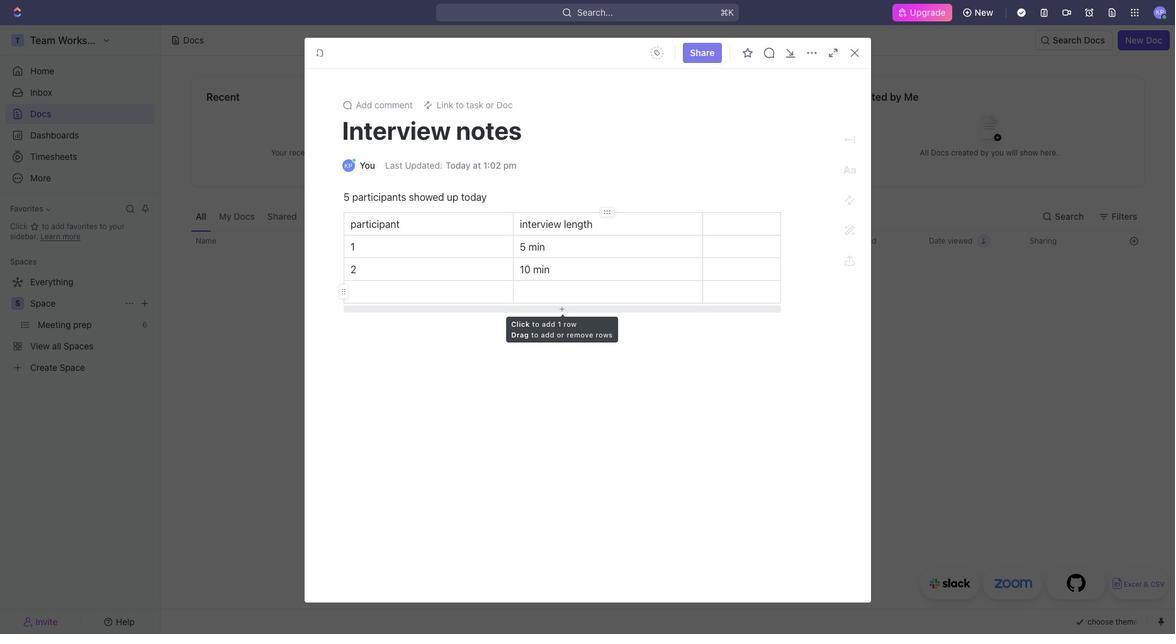 Task type: vqa. For each thing, say whether or not it's contained in the screenshot.
2nd here.
yes



Task type: describe. For each thing, give the bounding box(es) containing it.
table containing name
[[191, 231, 1145, 465]]

10 min
[[520, 264, 550, 275]]

1 vertical spatial kp
[[344, 162, 353, 169]]

sharing
[[1030, 236, 1057, 246]]

space
[[30, 298, 56, 309]]

5 min
[[520, 241, 545, 252]]

recently
[[289, 148, 318, 157]]

s
[[15, 298, 20, 308]]

archived button
[[456, 201, 503, 231]]

date viewed button
[[922, 231, 998, 251]]

dashboards
[[30, 130, 79, 140]]

today
[[461, 191, 487, 203]]

me
[[904, 91, 919, 103]]

new doc button
[[1118, 30, 1171, 50]]

1 show from the left
[[383, 148, 402, 157]]

kp button
[[1150, 3, 1171, 23]]

search button
[[1038, 206, 1092, 226]]

link
[[437, 99, 454, 110]]

viewed
[[948, 236, 973, 246]]

showed
[[409, 191, 444, 203]]

up
[[447, 191, 458, 203]]

new for new doc
[[1126, 35, 1144, 45]]

learn
[[40, 232, 60, 241]]

comment
[[375, 99, 413, 110]]

interview notes
[[342, 115, 522, 145]]

2 will from the left
[[1007, 148, 1018, 157]]

shared button
[[263, 201, 302, 231]]

created by me
[[850, 91, 919, 103]]

drag
[[511, 330, 529, 338]]

favorites button
[[5, 201, 56, 217]]

excel & csv
[[1124, 580, 1165, 588]]

to add favorites to your sidebar.
[[10, 222, 125, 241]]

no recent docs image
[[321, 105, 372, 155]]

invite user image
[[23, 616, 33, 627]]

your recently opened docs will show here.
[[271, 148, 422, 157]]

1 here. from the left
[[404, 148, 422, 157]]

last
[[385, 160, 403, 171]]

or inside click to add 1 row drag to add or remove rows
[[557, 330, 565, 338]]

more
[[63, 232, 81, 241]]

assigned button
[[405, 201, 453, 231]]

space, , element
[[11, 297, 24, 310]]

2
[[350, 264, 356, 275]]

search docs button
[[1035, 30, 1113, 50]]

search...
[[577, 7, 613, 18]]

upgrade link
[[893, 4, 952, 21]]

favorites
[[10, 204, 43, 213]]

spaces
[[10, 257, 37, 266]]

tab list containing all
[[191, 201, 503, 231]]

workspace
[[351, 211, 398, 221]]

sidebar.
[[10, 232, 38, 241]]

interview
[[520, 218, 561, 230]]

docs inside button
[[1084, 35, 1106, 45]]

my docs
[[219, 211, 255, 221]]

all for all
[[196, 211, 206, 221]]

recent
[[207, 91, 240, 103]]

or inside dropdown button
[[486, 99, 494, 110]]

dashboards link
[[5, 125, 155, 145]]

created
[[952, 148, 979, 157]]

⌘k
[[721, 7, 734, 18]]

search for search docs
[[1053, 35, 1082, 45]]

1 horizontal spatial by
[[981, 148, 989, 157]]

all docs created by you will show here.
[[920, 148, 1059, 157]]

5 participants showed up today
[[343, 191, 487, 203]]

you
[[992, 148, 1004, 157]]

kp inside dropdown button
[[1156, 8, 1165, 16]]

learn more
[[40, 232, 81, 241]]

to left row
[[532, 320, 540, 328]]

space link
[[30, 293, 120, 314]]

invite
[[36, 616, 58, 627]]

my docs button
[[214, 201, 260, 231]]

inbox link
[[5, 82, 155, 103]]

participants
[[352, 191, 406, 203]]

invite button
[[5, 613, 76, 631]]

docs link
[[5, 104, 155, 124]]

new for new
[[975, 7, 994, 18]]

to right drag
[[531, 330, 539, 338]]

add comment
[[356, 99, 413, 110]]

2 show from the left
[[1020, 148, 1039, 157]]

notes
[[456, 115, 522, 145]]

favorites
[[67, 222, 98, 231]]

10
[[520, 264, 530, 275]]

add inside to add favorites to your sidebar.
[[51, 222, 65, 231]]

5 for 5 participants showed up today
[[343, 191, 350, 203]]

date viewed
[[929, 236, 973, 246]]

search docs
[[1053, 35, 1106, 45]]



Task type: locate. For each thing, give the bounding box(es) containing it.
0 vertical spatial click
[[10, 222, 30, 231]]

opened
[[320, 148, 347, 157]]

0 horizontal spatial new
[[975, 7, 994, 18]]

1 horizontal spatial new
[[1126, 35, 1144, 45]]

timesheets
[[30, 151, 77, 162]]

1 horizontal spatial kp
[[1156, 8, 1165, 16]]

click
[[10, 222, 30, 231], [511, 320, 530, 328]]

0 horizontal spatial here.
[[404, 148, 422, 157]]

0 vertical spatial min
[[528, 241, 545, 252]]

click up sidebar.
[[10, 222, 30, 231]]

1 horizontal spatial doc
[[1146, 35, 1163, 45]]

will
[[369, 148, 381, 157], [1007, 148, 1018, 157]]

1 vertical spatial click
[[511, 320, 530, 328]]

new right upgrade
[[975, 7, 994, 18]]

table
[[191, 231, 1145, 465]]

1 vertical spatial doc
[[497, 99, 513, 110]]

no data image
[[630, 299, 706, 387]]

new button
[[958, 3, 1001, 23]]

0 vertical spatial or
[[486, 99, 494, 110]]

kp up new doc
[[1156, 8, 1165, 16]]

0 vertical spatial 1
[[350, 241, 355, 252]]

add
[[356, 99, 372, 110]]

or down row
[[557, 330, 565, 338]]

your
[[109, 222, 125, 231]]

show right you
[[1020, 148, 1039, 157]]

click to add 1 row drag to add or remove rows
[[511, 320, 613, 338]]

add
[[51, 222, 65, 231], [542, 320, 556, 328], [541, 330, 555, 338]]

0 vertical spatial kp
[[1156, 8, 1165, 16]]

by
[[890, 91, 902, 103], [981, 148, 989, 157]]

last updated: today at 1:02 pm
[[385, 160, 517, 171]]

updated:
[[405, 160, 443, 171]]

new right search docs
[[1126, 35, 1144, 45]]

new doc
[[1126, 35, 1163, 45]]

0 horizontal spatial 1
[[350, 241, 355, 252]]

home
[[30, 65, 54, 76]]

1 vertical spatial new
[[1126, 35, 1144, 45]]

min right 10
[[533, 264, 550, 275]]

min up '10 min'
[[528, 241, 545, 252]]

to inside dropdown button
[[456, 99, 464, 110]]

date left updated
[[829, 236, 845, 246]]

tab list
[[191, 201, 503, 231]]

excel
[[1124, 580, 1142, 588]]

1 vertical spatial add
[[542, 320, 556, 328]]

search
[[1053, 35, 1082, 45], [1055, 211, 1084, 221]]

1:02
[[483, 160, 501, 171]]

0 vertical spatial 5
[[343, 191, 350, 203]]

0 horizontal spatial date
[[829, 236, 845, 246]]

will up you
[[369, 148, 381, 157]]

csv
[[1151, 580, 1165, 588]]

1 horizontal spatial or
[[557, 330, 565, 338]]

interview length
[[520, 218, 592, 230]]

show
[[383, 148, 402, 157], [1020, 148, 1039, 157]]

or right task
[[486, 99, 494, 110]]

row
[[564, 320, 577, 328]]

1 vertical spatial min
[[533, 264, 550, 275]]

search for search
[[1055, 211, 1084, 221]]

link to task or doc button
[[418, 96, 518, 114]]

timesheets link
[[5, 147, 155, 167]]

date updated
[[829, 236, 877, 246]]

5 left participants
[[343, 191, 350, 203]]

length
[[564, 218, 592, 230]]

to up the learn
[[42, 222, 49, 231]]

1 horizontal spatial all
[[920, 148, 929, 157]]

add up learn more at the top
[[51, 222, 65, 231]]

pm
[[504, 160, 517, 171]]

1 vertical spatial all
[[196, 211, 206, 221]]

docs
[[183, 35, 204, 45], [1084, 35, 1106, 45], [30, 108, 51, 119], [349, 148, 367, 157], [931, 148, 949, 157], [234, 211, 255, 221]]

kp down your recently opened docs will show here. in the left of the page
[[344, 162, 353, 169]]

1 inside click to add 1 row drag to add or remove rows
[[558, 320, 562, 328]]

click for click
[[10, 222, 30, 231]]

5 up 10
[[520, 241, 526, 252]]

here.
[[404, 148, 422, 157], [1041, 148, 1059, 157]]

new
[[975, 7, 994, 18], [1126, 35, 1144, 45]]

0 vertical spatial doc
[[1146, 35, 1163, 45]]

at
[[473, 160, 481, 171]]

by left me
[[890, 91, 902, 103]]

add left row
[[542, 320, 556, 328]]

show up last at left
[[383, 148, 402, 157]]

0 vertical spatial all
[[920, 148, 929, 157]]

my
[[219, 211, 232, 221]]

1 horizontal spatial here.
[[1041, 148, 1059, 157]]

your
[[271, 148, 287, 157]]

0 vertical spatial add
[[51, 222, 65, 231]]

click inside click to add 1 row drag to add or remove rows
[[511, 320, 530, 328]]

row
[[191, 231, 1145, 251]]

name
[[196, 236, 216, 246]]

0 horizontal spatial kp
[[344, 162, 353, 169]]

0 vertical spatial new
[[975, 7, 994, 18]]

1 horizontal spatial click
[[511, 320, 530, 328]]

min for 10 min
[[533, 264, 550, 275]]

you
[[360, 160, 375, 171]]

date
[[829, 236, 845, 246], [929, 236, 946, 246]]

1 left row
[[558, 320, 562, 328]]

to left your
[[100, 222, 107, 231]]

min for 5 min
[[528, 241, 545, 252]]

all inside all button
[[196, 211, 206, 221]]

0 horizontal spatial by
[[890, 91, 902, 103]]

all left 'created'
[[920, 148, 929, 157]]

1 will from the left
[[369, 148, 381, 157]]

1 vertical spatial or
[[557, 330, 565, 338]]

click up drag
[[511, 320, 530, 328]]

date updated button
[[821, 231, 884, 251]]

learn more link
[[40, 232, 81, 241]]

inbox
[[30, 87, 52, 98]]

1 vertical spatial by
[[981, 148, 989, 157]]

archived
[[461, 211, 498, 221]]

add right drag
[[541, 330, 555, 338]]

1
[[350, 241, 355, 252], [558, 320, 562, 328]]

doc inside button
[[1146, 35, 1163, 45]]

2 date from the left
[[929, 236, 946, 246]]

updated
[[847, 236, 877, 246]]

all for all docs created by you will show here.
[[920, 148, 929, 157]]

upgrade
[[910, 7, 946, 18]]

link to task or doc
[[437, 99, 513, 110]]

doc inside dropdown button
[[497, 99, 513, 110]]

to
[[456, 99, 464, 110], [42, 222, 49, 231], [100, 222, 107, 231], [532, 320, 540, 328], [531, 330, 539, 338]]

1 horizontal spatial date
[[929, 236, 946, 246]]

1 up 2 at the left of the page
[[350, 241, 355, 252]]

dropdown menu image
[[647, 43, 668, 63]]

0 horizontal spatial click
[[10, 222, 30, 231]]

0 horizontal spatial or
[[486, 99, 494, 110]]

share
[[690, 47, 715, 58]]

date left viewed on the right top of the page
[[929, 236, 946, 246]]

1 horizontal spatial 5
[[520, 241, 526, 252]]

click inside sidebar navigation
[[10, 222, 30, 231]]

1 vertical spatial 1
[[558, 320, 562, 328]]

here. right you
[[1041, 148, 1059, 157]]

today
[[446, 160, 471, 171]]

1 date from the left
[[829, 236, 845, 246]]

to right link
[[456, 99, 464, 110]]

all button
[[191, 201, 211, 231]]

home link
[[5, 61, 155, 81]]

workspace button
[[346, 201, 403, 231]]

2 here. from the left
[[1041, 148, 1059, 157]]

click for click to add 1 row drag to add or remove rows
[[511, 320, 530, 328]]

created
[[850, 91, 888, 103]]

doc
[[1146, 35, 1163, 45], [497, 99, 513, 110]]

doc up notes
[[497, 99, 513, 110]]

1 horizontal spatial 1
[[558, 320, 562, 328]]

all left my
[[196, 211, 206, 221]]

2 vertical spatial add
[[541, 330, 555, 338]]

0 vertical spatial by
[[890, 91, 902, 103]]

assigned
[[410, 211, 448, 221]]

0 horizontal spatial 5
[[343, 191, 350, 203]]

shared
[[268, 211, 297, 221]]

rows
[[596, 330, 613, 338]]

0 vertical spatial search
[[1053, 35, 1082, 45]]

kp
[[1156, 8, 1165, 16], [344, 162, 353, 169]]

1 vertical spatial 5
[[520, 241, 526, 252]]

docs inside button
[[234, 211, 255, 221]]

&
[[1144, 580, 1149, 588]]

here. up "updated:"
[[404, 148, 422, 157]]

remove
[[567, 330, 594, 338]]

5 for 5 min
[[520, 241, 526, 252]]

5
[[343, 191, 350, 203], [520, 241, 526, 252]]

1 vertical spatial search
[[1055, 211, 1084, 221]]

sidebar navigation
[[0, 25, 161, 634]]

docs inside sidebar navigation
[[30, 108, 51, 119]]

row containing name
[[191, 231, 1145, 251]]

task
[[466, 99, 484, 110]]

date for date updated
[[829, 236, 845, 246]]

all
[[920, 148, 929, 157], [196, 211, 206, 221]]

no created by me docs image
[[964, 105, 1015, 155]]

0 horizontal spatial all
[[196, 211, 206, 221]]

will right you
[[1007, 148, 1018, 157]]

excel & csv link
[[1109, 568, 1169, 599]]

1 horizontal spatial will
[[1007, 148, 1018, 157]]

interview
[[342, 115, 451, 145]]

by left you
[[981, 148, 989, 157]]

0 horizontal spatial will
[[369, 148, 381, 157]]

0 horizontal spatial doc
[[497, 99, 513, 110]]

doc down kp dropdown button at the top of the page
[[1146, 35, 1163, 45]]

date for date viewed
[[929, 236, 946, 246]]

1 horizontal spatial show
[[1020, 148, 1039, 157]]

0 horizontal spatial show
[[383, 148, 402, 157]]



